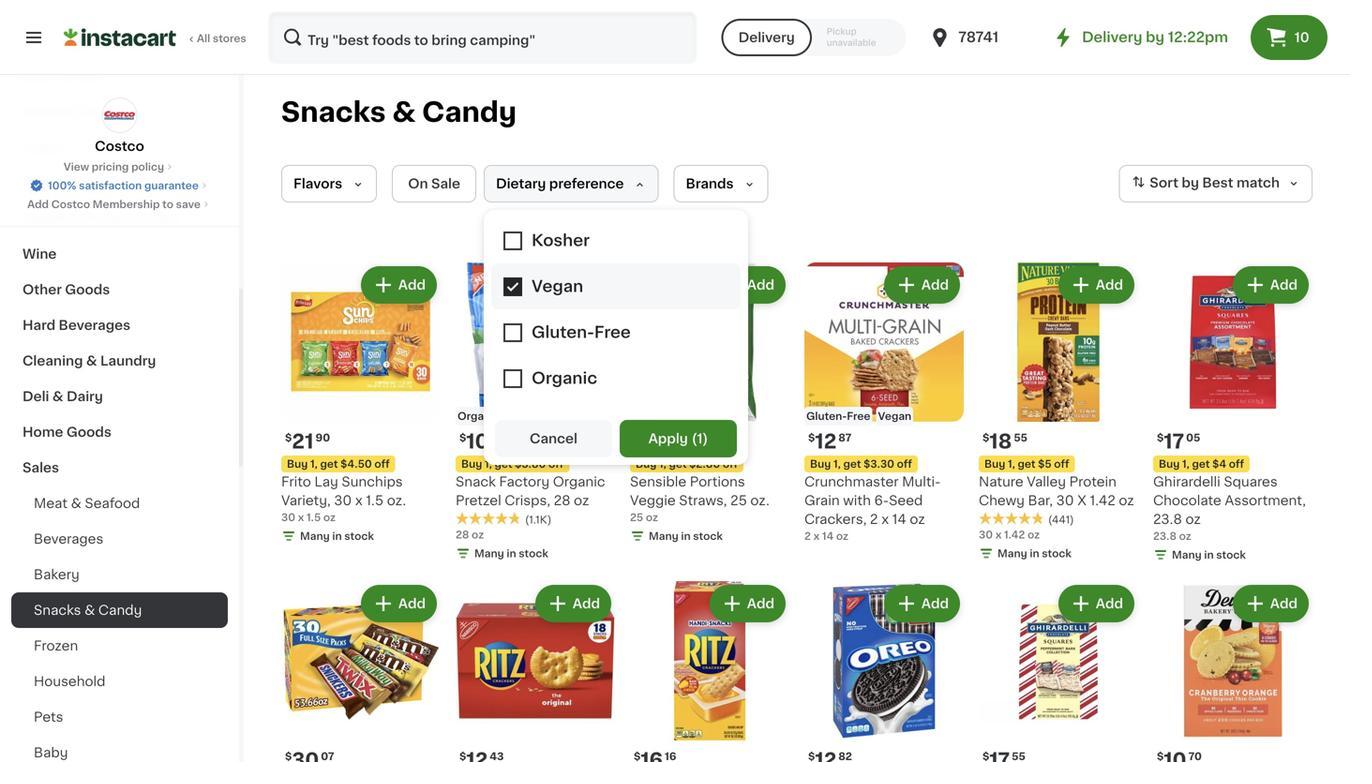 Task type: locate. For each thing, give the bounding box(es) containing it.
1 vertical spatial 1.42
[[1005, 530, 1026, 540]]

buy 1, get $2.80 off
[[636, 459, 738, 470]]

1 horizontal spatial 28
[[554, 494, 571, 508]]

candy up "sale"
[[422, 99, 517, 126]]

1, for 18
[[1008, 459, 1016, 470]]

1 horizontal spatial 1.42
[[1091, 494, 1116, 508]]

0 horizontal spatial vegan
[[508, 411, 541, 422]]

1 vertical spatial 10
[[467, 432, 489, 452]]

gluten-free vegan up apply ( 1 )
[[632, 411, 738, 422]]

oz inside frito lay sunchips variety, 30 x 1.5 oz. 30 x 1.5 oz
[[324, 513, 336, 523]]

1 off from the left
[[375, 459, 390, 470]]

oz. down sunchips
[[387, 494, 406, 508]]

10 inside the product group
[[467, 432, 489, 452]]

oz inside nature valley protein chewy bar, 30 x 1.42 oz
[[1120, 494, 1135, 508]]

2 horizontal spatial vegan
[[879, 411, 912, 422]]

5 get from the left
[[1018, 459, 1036, 470]]

x down 6-
[[882, 513, 889, 526]]

costco down 100%
[[51, 199, 90, 210]]

1 get from the left
[[320, 459, 338, 470]]

buy down the "17"
[[1160, 459, 1180, 470]]

1 buy from the left
[[287, 459, 308, 470]]

view pricing policy link
[[64, 159, 176, 174]]

add button for 23.8 oz
[[1235, 268, 1308, 302]]

2 1, from the left
[[485, 459, 492, 470]]

product group containing 10
[[456, 263, 615, 565]]

0 horizontal spatial free
[[673, 411, 697, 422]]

get left $3.80
[[495, 459, 513, 470]]

buy down 12 at the bottom right of the page
[[811, 459, 831, 470]]

on sale
[[408, 177, 461, 190]]

90
[[316, 433, 330, 443]]

free up 87
[[847, 411, 871, 422]]

3 1, from the left
[[659, 459, 667, 470]]

by
[[1147, 30, 1165, 44], [1182, 177, 1200, 190]]

5 buy from the left
[[985, 459, 1006, 470]]

& up dairy
[[86, 355, 97, 368]]

1 vertical spatial 14
[[823, 531, 834, 542]]

many in stock down ghirardelli squares chocolate assortment, 23.8 oz 23.8 oz at the bottom right of page
[[1173, 550, 1247, 561]]

buy up nature
[[985, 459, 1006, 470]]

0 vertical spatial goods
[[65, 176, 110, 189]]

4 get from the left
[[844, 459, 862, 470]]

add for 43
[[573, 598, 600, 611]]

nature valley protein chewy bar, 30 x 1.42 oz
[[979, 476, 1135, 508]]

0 horizontal spatial gluten-
[[632, 411, 673, 422]]

Search field
[[270, 13, 696, 62]]

gluten- up 9 01
[[632, 411, 673, 422]]

goods for other goods
[[65, 283, 110, 296]]

buy up the frito
[[287, 459, 308, 470]]

gluten-free vegan for 12
[[807, 411, 912, 422]]

0 horizontal spatial 28
[[456, 530, 469, 540]]

cancel
[[530, 432, 578, 446]]

frozen
[[34, 640, 78, 653]]

organic up $ 10 01
[[458, 411, 500, 422]]

0 horizontal spatial 01
[[491, 433, 503, 443]]

1 vertical spatial 25
[[630, 513, 644, 523]]

delivery inside button
[[739, 31, 795, 44]]

beverages up cleaning & laundry
[[59, 319, 130, 332]]

0 vertical spatial 23.8
[[1154, 513, 1183, 526]]

0 vertical spatial 1.42
[[1091, 494, 1116, 508]]

Best match Sort by field
[[1119, 165, 1313, 203]]

01 right 9
[[657, 433, 669, 443]]

2 get from the left
[[495, 459, 513, 470]]

0 horizontal spatial by
[[1147, 30, 1165, 44]]

1 vertical spatial snacks & candy
[[34, 604, 142, 617]]

goods
[[65, 176, 110, 189], [65, 283, 110, 296], [67, 426, 112, 439]]

01 inside $ 10 01
[[491, 433, 503, 443]]

add button for 30 x 1.5 oz
[[363, 268, 435, 302]]

vegan up cancel
[[508, 411, 541, 422]]

17
[[1165, 432, 1185, 452]]

by left 12:22pm
[[1147, 30, 1165, 44]]

0 vertical spatial 1.5
[[366, 494, 384, 508]]

1 horizontal spatial gluten-free vegan
[[807, 411, 912, 422]]

1 horizontal spatial 25
[[731, 494, 747, 508]]

& right deli
[[52, 390, 63, 403]]

0 vertical spatial organic
[[458, 411, 500, 422]]

1 23.8 from the top
[[1154, 513, 1183, 526]]

$ 17 05
[[1158, 432, 1201, 452]]

14 down seed
[[893, 513, 907, 526]]

best match
[[1203, 177, 1281, 190]]

snacks up flavors dropdown button on the left of page
[[281, 99, 386, 126]]

1.5 down sunchips
[[366, 494, 384, 508]]

3 vegan from the left
[[879, 411, 912, 422]]

0 horizontal spatial organic
[[458, 411, 500, 422]]

add for 25 oz
[[747, 279, 775, 292]]

5 off from the left
[[1055, 459, 1070, 470]]

bakery link
[[11, 557, 228, 593]]

07
[[321, 752, 334, 762]]

vegan for 9
[[704, 411, 738, 422]]

1 oz. from the left
[[387, 494, 406, 508]]

get for 21
[[320, 459, 338, 470]]

stock down ghirardelli squares chocolate assortment, 23.8 oz 23.8 oz at the bottom right of page
[[1217, 550, 1247, 561]]

goods down dairy
[[67, 426, 112, 439]]

apply
[[649, 432, 688, 446]]

variety,
[[281, 494, 331, 508]]

gluten-
[[632, 411, 673, 422], [807, 411, 847, 422]]

add
[[27, 199, 49, 210], [398, 279, 426, 292], [573, 279, 600, 292], [747, 279, 775, 292], [922, 279, 949, 292], [1096, 279, 1124, 292], [1271, 279, 1298, 292], [398, 598, 426, 611], [573, 598, 600, 611], [747, 598, 775, 611], [922, 598, 949, 611], [1096, 598, 1124, 611], [1271, 598, 1298, 611]]

1 gluten- from the left
[[632, 411, 673, 422]]

buy for 12
[[811, 459, 831, 470]]

many down 28 oz
[[475, 549, 504, 559]]

23.8
[[1154, 513, 1183, 526], [1154, 531, 1177, 542]]

0 vertical spatial 14
[[893, 513, 907, 526]]

lay
[[315, 476, 339, 489]]

get left $5
[[1018, 459, 1036, 470]]

2 01 from the left
[[657, 433, 669, 443]]

home
[[23, 426, 63, 439]]

82
[[839, 752, 853, 762]]

many in stock down (1.1k)
[[475, 549, 549, 559]]

meat & seafood link
[[11, 486, 228, 522]]

25 down portions
[[731, 494, 747, 508]]

1 horizontal spatial oz.
[[751, 494, 770, 508]]

30 left x
[[1057, 494, 1075, 508]]

2 off from the left
[[549, 459, 564, 470]]

1 gluten-free vegan from the left
[[632, 411, 738, 422]]

0 horizontal spatial 10
[[467, 432, 489, 452]]

organic down the cancel button on the left bottom of page
[[553, 476, 606, 489]]

product group
[[281, 263, 441, 548], [456, 263, 615, 565], [630, 263, 790, 548], [805, 263, 964, 544], [979, 263, 1139, 565], [1154, 263, 1313, 567], [281, 582, 441, 763], [456, 582, 615, 763], [630, 582, 790, 763], [805, 582, 964, 763], [979, 582, 1139, 763], [1154, 582, 1313, 763]]

1.42 inside nature valley protein chewy bar, 30 x 1.42 oz
[[1091, 494, 1116, 508]]

free for 01
[[673, 411, 697, 422]]

$3.80
[[515, 459, 546, 470]]

2 oz. from the left
[[751, 494, 770, 508]]

& right the "meat"
[[71, 497, 81, 510]]

get for 18
[[1018, 459, 1036, 470]]

buy up the snack
[[462, 459, 482, 470]]

0 vertical spatial candy
[[422, 99, 517, 126]]

0 horizontal spatial 14
[[823, 531, 834, 542]]

2 gluten- from the left
[[807, 411, 847, 422]]

& right beer
[[58, 105, 69, 118]]

2 vegan from the left
[[704, 411, 738, 422]]

100% satisfaction guarantee button
[[29, 174, 210, 193]]

1 horizontal spatial 10
[[1295, 31, 1310, 44]]

sale
[[431, 177, 461, 190]]

1, up ghirardelli
[[1183, 459, 1190, 470]]

9 01
[[641, 432, 669, 452]]

in for 21
[[332, 531, 342, 542]]

add costco membership to save link
[[27, 197, 212, 212]]

multi-
[[903, 476, 941, 489]]

4 buy from the left
[[811, 459, 831, 470]]

add for 55
[[1096, 598, 1124, 611]]

1 vertical spatial 28
[[456, 530, 469, 540]]

other goods
[[23, 283, 110, 296]]

off right $5
[[1055, 459, 1070, 470]]

vegan
[[508, 411, 541, 422], [704, 411, 738, 422], [879, 411, 912, 422]]

sort by
[[1150, 177, 1200, 190]]

by right sort
[[1182, 177, 1200, 190]]

1 horizontal spatial 14
[[893, 513, 907, 526]]

1 horizontal spatial gluten-
[[807, 411, 847, 422]]

1, up sensible
[[659, 459, 667, 470]]

off right $4
[[1230, 459, 1245, 470]]

many in stock down straws,
[[649, 531, 723, 542]]

25 down "veggie"
[[630, 513, 644, 523]]

1, up lay
[[310, 459, 318, 470]]

1 1, from the left
[[310, 459, 318, 470]]

0 horizontal spatial snacks
[[34, 604, 81, 617]]

0 vertical spatial 10
[[1295, 31, 1310, 44]]

snacks & candy up the on
[[281, 99, 517, 126]]

01 inside 9 01
[[657, 433, 669, 443]]

by for sort
[[1182, 177, 1200, 190]]

1 horizontal spatial costco
[[95, 140, 144, 153]]

liquor
[[23, 141, 66, 154]]

costco up view pricing policy link
[[95, 140, 144, 153]]

6 get from the left
[[1193, 459, 1211, 470]]

2 down crackers,
[[805, 531, 811, 542]]

policy
[[131, 162, 164, 172]]

wine
[[23, 248, 57, 261]]

1 horizontal spatial free
[[847, 411, 871, 422]]

1.42 right x
[[1091, 494, 1116, 508]]

add costco membership to save
[[27, 199, 201, 210]]

delivery for delivery by 12:22pm
[[1083, 30, 1143, 44]]

10 button
[[1251, 15, 1328, 60]]

1, for 21
[[310, 459, 318, 470]]

add button for 2 x 14 oz
[[886, 268, 959, 302]]

1 horizontal spatial 01
[[657, 433, 669, 443]]

costco link
[[95, 98, 144, 156]]

pets link
[[11, 700, 228, 735]]

30 down chewy
[[979, 530, 994, 540]]

gluten- for 01
[[632, 411, 673, 422]]

vegan up )
[[704, 411, 738, 422]]

candy up frozen link
[[98, 604, 142, 617]]

0 horizontal spatial 1.5
[[307, 513, 321, 523]]

1 vertical spatial 23.8
[[1154, 531, 1177, 542]]

9
[[641, 432, 655, 452]]

4 1, from the left
[[834, 459, 841, 470]]

1 horizontal spatial vegan
[[704, 411, 738, 422]]

get left $4
[[1193, 459, 1211, 470]]

baby link
[[11, 735, 228, 763]]

5 1, from the left
[[1008, 459, 1016, 470]]

add button
[[363, 268, 435, 302], [537, 268, 610, 302], [712, 268, 784, 302], [886, 268, 959, 302], [1061, 268, 1133, 302], [1235, 268, 1308, 302], [363, 587, 435, 621], [537, 587, 610, 621], [712, 587, 784, 621], [886, 587, 959, 621], [1061, 587, 1133, 621], [1235, 587, 1308, 621]]

in down 30 x 1.42 oz
[[1030, 549, 1040, 559]]

health & personal care
[[23, 212, 180, 225]]

in down frito lay sunchips variety, 30 x 1.5 oz. 30 x 1.5 oz
[[332, 531, 342, 542]]

0 horizontal spatial costco
[[51, 199, 90, 210]]

get down apply ( 1 )
[[669, 459, 687, 470]]

1, for 12
[[834, 459, 841, 470]]

cleaning
[[23, 355, 83, 368]]

hard
[[23, 319, 55, 332]]

6 off from the left
[[1230, 459, 1245, 470]]

6 buy from the left
[[1160, 459, 1180, 470]]

electronics
[[23, 69, 99, 83]]

organic vegan
[[458, 411, 541, 422]]

vegan up $3.30
[[879, 411, 912, 422]]

snacks down bakery
[[34, 604, 81, 617]]

★★★★★
[[456, 512, 522, 526], [456, 512, 522, 526], [979, 512, 1045, 526], [979, 512, 1045, 526]]

get up crunchmaster
[[844, 459, 862, 470]]

0 vertical spatial 2
[[870, 513, 879, 526]]

in down ghirardelli squares chocolate assortment, 23.8 oz 23.8 oz at the bottom right of page
[[1205, 550, 1214, 561]]

flavors
[[294, 177, 343, 190]]

guarantee
[[144, 181, 199, 191]]

stock down frito lay sunchips variety, 30 x 1.5 oz. 30 x 1.5 oz
[[345, 531, 374, 542]]

pricing
[[92, 162, 129, 172]]

off for 10
[[549, 459, 564, 470]]

0 horizontal spatial 2
[[805, 531, 811, 542]]

1 vertical spatial costco
[[51, 199, 90, 210]]

get up lay
[[320, 459, 338, 470]]

off up sunchips
[[375, 459, 390, 470]]

free up apply ( 1 )
[[673, 411, 697, 422]]

01 down the organic vegan
[[491, 433, 503, 443]]

gluten-free vegan
[[632, 411, 738, 422], [807, 411, 912, 422]]

01
[[491, 433, 503, 443], [657, 433, 669, 443]]

buy up sensible
[[636, 459, 657, 470]]

1 vegan from the left
[[508, 411, 541, 422]]

0 horizontal spatial delivery
[[739, 31, 795, 44]]

1 free from the left
[[673, 411, 697, 422]]

2 buy from the left
[[462, 459, 482, 470]]

oz. inside the sensible portions veggie straws, 25 oz. 25 oz
[[751, 494, 770, 508]]

stock for 21
[[345, 531, 374, 542]]

goods down the view
[[65, 176, 110, 189]]

oz. right straws,
[[751, 494, 770, 508]]

snack factory organic pretzel crisps, 28 oz
[[456, 476, 606, 508]]

1, for 10
[[485, 459, 492, 470]]

snacks & candy down bakery
[[34, 604, 142, 617]]

buy for 10
[[462, 459, 482, 470]]

& right health
[[71, 212, 82, 225]]

sensible
[[630, 476, 687, 489]]

product group containing 18
[[979, 263, 1139, 565]]

1 vertical spatial goods
[[65, 283, 110, 296]]

paper goods link
[[11, 165, 228, 201]]

2 down 6-
[[870, 513, 879, 526]]

off up multi-
[[897, 459, 913, 470]]

buy 1, get $3.30 off
[[811, 459, 913, 470]]

many down "veggie"
[[649, 531, 679, 542]]

add for 23.8 oz
[[1271, 279, 1298, 292]]

3 get from the left
[[669, 459, 687, 470]]

& up frozen link
[[85, 604, 95, 617]]

1 horizontal spatial delivery
[[1083, 30, 1143, 44]]

1 vertical spatial by
[[1182, 177, 1200, 190]]

30 x 1.42 oz
[[979, 530, 1041, 540]]

2 gluten-free vegan from the left
[[807, 411, 912, 422]]

on
[[408, 177, 428, 190]]

buy for 17
[[1160, 459, 1180, 470]]

oz inside the sensible portions veggie straws, 25 oz. 25 oz
[[646, 513, 659, 523]]

0 vertical spatial costco
[[95, 140, 144, 153]]

3 off from the left
[[723, 459, 738, 470]]

goods for paper goods
[[65, 176, 110, 189]]

stores
[[213, 33, 246, 44]]

30 inside nature valley protein chewy bar, 30 x 1.42 oz
[[1057, 494, 1075, 508]]

gluten- up 12 at the bottom right of the page
[[807, 411, 847, 422]]

16
[[665, 752, 677, 762]]

frozen link
[[11, 629, 228, 664]]

2 vertical spatial goods
[[67, 426, 112, 439]]

other goods link
[[11, 272, 228, 308]]

beer & cider link
[[11, 94, 228, 129]]

beverages up bakery
[[34, 533, 103, 546]]

1, up the snack
[[485, 459, 492, 470]]

$3.30
[[864, 459, 895, 470]]

1 01 from the left
[[491, 433, 503, 443]]

3 buy from the left
[[636, 459, 657, 470]]

many down the chocolate
[[1173, 550, 1202, 561]]

care
[[147, 212, 180, 225]]

stock down straws,
[[694, 531, 723, 542]]

0 vertical spatial snacks
[[281, 99, 386, 126]]

1.42 down chewy
[[1005, 530, 1026, 540]]

crackers,
[[805, 513, 867, 526]]

0 vertical spatial by
[[1147, 30, 1165, 44]]

off for 01
[[723, 459, 738, 470]]

1 horizontal spatial organic
[[553, 476, 606, 489]]

off down the cancel button on the left bottom of page
[[549, 459, 564, 470]]

1 vertical spatial organic
[[553, 476, 606, 489]]

0 horizontal spatial gluten-free vegan
[[632, 411, 738, 422]]

costco logo image
[[102, 98, 137, 133]]

& for snacks & candy link
[[85, 604, 95, 617]]

off for 18
[[1055, 459, 1070, 470]]

many in stock down 30 x 1.42 oz
[[998, 549, 1072, 559]]

0 vertical spatial snacks & candy
[[281, 99, 517, 126]]

gluten-free vegan up 87
[[807, 411, 912, 422]]

add button for 70
[[1235, 587, 1308, 621]]

instacart logo image
[[64, 26, 176, 49]]

beer & cider
[[23, 105, 109, 118]]

12:22pm
[[1169, 30, 1229, 44]]

get
[[320, 459, 338, 470], [495, 459, 513, 470], [669, 459, 687, 470], [844, 459, 862, 470], [1018, 459, 1036, 470], [1193, 459, 1211, 470]]

in for 01
[[681, 531, 691, 542]]

1, up crunchmaster
[[834, 459, 841, 470]]

0 horizontal spatial oz.
[[387, 494, 406, 508]]

1 horizontal spatial 2
[[870, 513, 879, 526]]

off
[[375, 459, 390, 470], [549, 459, 564, 470], [723, 459, 738, 470], [897, 459, 913, 470], [1055, 459, 1070, 470], [1230, 459, 1245, 470]]

all
[[197, 33, 210, 44]]

1 vertical spatial 1.5
[[307, 513, 321, 523]]

vegan for $
[[879, 411, 912, 422]]

4 off from the left
[[897, 459, 913, 470]]

None search field
[[268, 11, 698, 64]]

28 down pretzel on the left
[[456, 530, 469, 540]]

6 1, from the left
[[1183, 459, 1190, 470]]

14 down crackers,
[[823, 531, 834, 542]]

55
[[1014, 433, 1028, 443], [1012, 752, 1026, 762]]

many in stock down frito lay sunchips variety, 30 x 1.5 oz. 30 x 1.5 oz
[[300, 531, 374, 542]]

baby
[[34, 747, 68, 760]]

by inside field
[[1182, 177, 1200, 190]]

0 horizontal spatial candy
[[98, 604, 142, 617]]

sunchips
[[342, 476, 403, 489]]

$ inside $ 21 90
[[285, 433, 292, 443]]

0 vertical spatial 28
[[554, 494, 571, 508]]

add for 07
[[398, 598, 426, 611]]

off up portions
[[723, 459, 738, 470]]

snack
[[456, 476, 496, 489]]

1.5 down variety, at left bottom
[[307, 513, 321, 523]]

1 horizontal spatial 1.5
[[366, 494, 384, 508]]

1 horizontal spatial by
[[1182, 177, 1200, 190]]

0 vertical spatial 55
[[1014, 433, 1028, 443]]

1, up nature
[[1008, 459, 1016, 470]]

in down straws,
[[681, 531, 691, 542]]

best
[[1203, 177, 1234, 190]]

many down variety, at left bottom
[[300, 531, 330, 542]]

goods up hard beverages
[[65, 283, 110, 296]]

assortment,
[[1226, 494, 1307, 508]]

2 free from the left
[[847, 411, 871, 422]]

& for deli & dairy link
[[52, 390, 63, 403]]



Task type: vqa. For each thing, say whether or not it's contained in the screenshot.
damage
no



Task type: describe. For each thing, give the bounding box(es) containing it.
many for 01
[[649, 531, 679, 542]]

18
[[990, 432, 1013, 452]]

straws,
[[679, 494, 727, 508]]

$ inside $ 12 87
[[809, 433, 816, 443]]

dairy
[[67, 390, 103, 403]]

off for 21
[[375, 459, 390, 470]]

cider
[[72, 105, 109, 118]]

satisfaction
[[79, 181, 142, 191]]

x down crackers,
[[814, 531, 820, 542]]

add button for 82
[[886, 587, 959, 621]]

$ inside $ 17 05
[[1158, 433, 1165, 443]]

get for 17
[[1193, 459, 1211, 470]]

add inside add costco membership to save link
[[27, 199, 49, 210]]

& for the meat & seafood link on the bottom
[[71, 497, 81, 510]]

health & personal care link
[[11, 201, 228, 236]]

add for 16
[[747, 598, 775, 611]]

21
[[292, 432, 314, 452]]

55 inside $ 18 55
[[1014, 433, 1028, 443]]

1 horizontal spatial snacks & candy
[[281, 99, 517, 126]]

protein
[[1070, 476, 1117, 489]]

30 down variety, at left bottom
[[281, 513, 296, 523]]

personal
[[85, 212, 144, 225]]

ghirardelli
[[1154, 476, 1221, 489]]

stock down (1.1k)
[[519, 549, 549, 559]]

$ 10 01
[[460, 432, 503, 452]]

30 down lay
[[334, 494, 352, 508]]

many in stock for 01
[[649, 531, 723, 542]]

crunchmaster
[[805, 476, 899, 489]]

$4.50
[[341, 459, 372, 470]]

0 horizontal spatial 25
[[630, 513, 644, 523]]

x down chewy
[[996, 530, 1002, 540]]

brands
[[686, 177, 734, 190]]

many in stock for 21
[[300, 531, 374, 542]]

bar,
[[1029, 494, 1054, 508]]

(1.1k)
[[525, 515, 552, 525]]

add button for 43
[[537, 587, 610, 621]]

1 vertical spatial 55
[[1012, 752, 1026, 762]]

in for 17
[[1205, 550, 1214, 561]]

stock for 01
[[694, 531, 723, 542]]

delivery button
[[722, 19, 812, 56]]

05
[[1187, 433, 1201, 443]]

87
[[839, 433, 852, 443]]

100% satisfaction guarantee
[[48, 181, 199, 191]]

1 vertical spatial candy
[[98, 604, 142, 617]]

& up the on
[[392, 99, 416, 126]]

other
[[23, 283, 62, 296]]

$4
[[1213, 459, 1227, 470]]

add for 70
[[1271, 598, 1298, 611]]

delivery for delivery
[[739, 31, 795, 44]]

78741
[[959, 30, 999, 44]]

buy for 01
[[636, 459, 657, 470]]

28 oz
[[456, 530, 484, 540]]

get for 01
[[669, 459, 687, 470]]

dietary preference button
[[484, 165, 659, 203]]

78741 button
[[929, 11, 1042, 64]]

add button for 25 oz
[[712, 268, 784, 302]]

& for health & personal care link
[[71, 212, 82, 225]]

0 horizontal spatial 1.42
[[1005, 530, 1026, 540]]

1 horizontal spatial snacks
[[281, 99, 386, 126]]

beer
[[23, 105, 54, 118]]

buy 1, get $4.50 off
[[287, 459, 390, 470]]

buy 1, get $5 off
[[985, 459, 1070, 470]]

valley
[[1027, 476, 1067, 489]]

gluten- for 12
[[807, 411, 847, 422]]

12
[[816, 432, 837, 452]]

oz inside snack factory organic pretzel crisps, 28 oz
[[574, 494, 589, 508]]

1 vertical spatial 2
[[805, 531, 811, 542]]

deli & dairy
[[23, 390, 103, 403]]

product group containing 12
[[805, 263, 964, 544]]

70
[[1189, 752, 1203, 762]]

1, for 17
[[1183, 459, 1190, 470]]

0 horizontal spatial snacks & candy
[[34, 604, 142, 617]]

x down sunchips
[[355, 494, 363, 508]]

sales
[[23, 462, 59, 475]]

grain
[[805, 494, 840, 508]]

on sale button
[[392, 165, 477, 203]]

many in stock for 17
[[1173, 550, 1247, 561]]

10 inside button
[[1295, 31, 1310, 44]]

paper
[[23, 176, 62, 189]]

product group containing 17
[[1154, 263, 1313, 567]]

& for cleaning & laundry link
[[86, 355, 97, 368]]

delivery by 12:22pm link
[[1053, 26, 1229, 49]]

add for 2 x 14 oz
[[922, 279, 949, 292]]

meat
[[34, 497, 68, 510]]

$5
[[1039, 459, 1052, 470]]

product group containing 9
[[630, 263, 790, 548]]

all stores
[[197, 33, 246, 44]]

oz. inside frito lay sunchips variety, 30 x 1.5 oz. 30 x 1.5 oz
[[387, 494, 406, 508]]

cleaning & laundry link
[[11, 343, 228, 379]]

1 vertical spatial snacks
[[34, 604, 81, 617]]

deli
[[23, 390, 49, 403]]

hard beverages link
[[11, 308, 228, 343]]

0 vertical spatial 25
[[731, 494, 747, 508]]

factory
[[499, 476, 550, 489]]

x down variety, at left bottom
[[298, 513, 304, 523]]

$ inside $ 10 01
[[460, 433, 467, 443]]

sort
[[1150, 177, 1179, 190]]

(
[[692, 432, 698, 446]]

household
[[34, 675, 106, 689]]

match
[[1237, 177, 1281, 190]]

service type group
[[722, 19, 907, 56]]

1, for 01
[[659, 459, 667, 470]]

off for 17
[[1230, 459, 1245, 470]]

seafood
[[85, 497, 140, 510]]

organic inside snack factory organic pretzel crisps, 28 oz
[[553, 476, 606, 489]]

buy 1, get $4 off
[[1160, 459, 1245, 470]]

snacks & candy link
[[11, 593, 228, 629]]

1 vertical spatial beverages
[[34, 533, 103, 546]]

health
[[23, 212, 68, 225]]

x
[[1078, 494, 1087, 508]]

buy for 18
[[985, 459, 1006, 470]]

product group containing 21
[[281, 263, 441, 548]]

add button for 07
[[363, 587, 435, 621]]

add button for 16
[[712, 587, 784, 621]]

0 vertical spatial beverages
[[59, 319, 130, 332]]

pretzel
[[456, 494, 502, 508]]

free for 12
[[847, 411, 871, 422]]

get for 12
[[844, 459, 862, 470]]

household link
[[11, 664, 228, 700]]

liquor link
[[11, 129, 228, 165]]

add for 82
[[922, 598, 949, 611]]

gluten-free vegan for 01
[[632, 411, 738, 422]]

buy 1, get $3.80 off
[[462, 459, 564, 470]]

stock down (441)
[[1042, 549, 1072, 559]]

cleaning & laundry
[[23, 355, 156, 368]]

6-
[[875, 494, 889, 508]]

$ inside $ 18 55
[[983, 433, 990, 443]]

sensible portions veggie straws, 25 oz. 25 oz
[[630, 476, 770, 523]]

buy for 21
[[287, 459, 308, 470]]

crisps,
[[505, 494, 551, 508]]

goods for home goods
[[67, 426, 112, 439]]

get for 10
[[495, 459, 513, 470]]

chocolate
[[1154, 494, 1222, 508]]

in down crisps,
[[507, 549, 517, 559]]

frito
[[281, 476, 311, 489]]

add button for 55
[[1061, 587, 1133, 621]]

delivery by 12:22pm
[[1083, 30, 1229, 44]]

meat & seafood
[[34, 497, 140, 510]]

stock for 17
[[1217, 550, 1247, 561]]

100%
[[48, 181, 76, 191]]

frito lay sunchips variety, 30 x 1.5 oz. 30 x 1.5 oz
[[281, 476, 406, 523]]

1 horizontal spatial candy
[[422, 99, 517, 126]]

$ 21 90
[[285, 432, 330, 452]]

deli & dairy link
[[11, 379, 228, 415]]

2 23.8 from the top
[[1154, 531, 1177, 542]]

& for 'beer & cider' link
[[58, 105, 69, 118]]

many for 21
[[300, 531, 330, 542]]

28 inside snack factory organic pretzel crisps, 28 oz
[[554, 494, 571, 508]]

by for delivery
[[1147, 30, 1165, 44]]

off for 12
[[897, 459, 913, 470]]

electronics link
[[11, 58, 228, 94]]

many for 17
[[1173, 550, 1202, 561]]

home goods link
[[11, 415, 228, 450]]

view
[[64, 162, 89, 172]]

add for 30 x 1.5 oz
[[398, 279, 426, 292]]

veggie
[[630, 494, 676, 508]]

many down 30 x 1.42 oz
[[998, 549, 1028, 559]]



